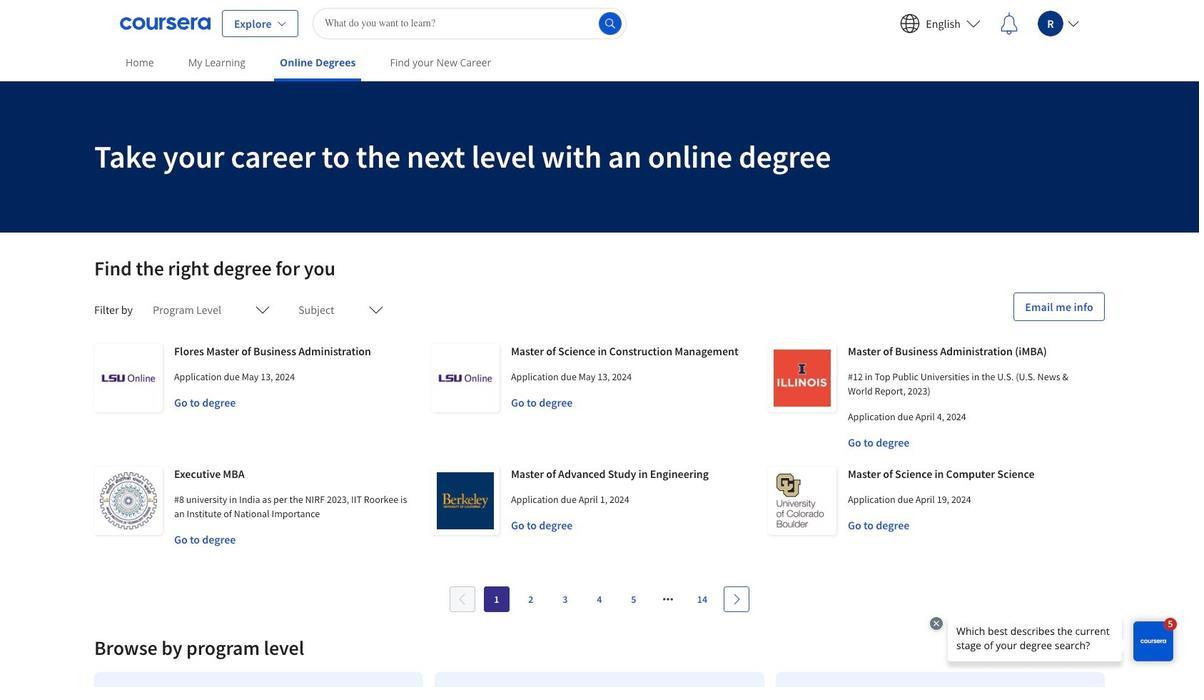 Task type: vqa. For each thing, say whether or not it's contained in the screenshot.
the making
no



Task type: locate. For each thing, give the bounding box(es) containing it.
1 louisiana state university image from the left
[[94, 344, 163, 413]]

coursera image
[[120, 12, 211, 35]]

iit roorkee image
[[94, 467, 163, 536]]

None search field
[[313, 7, 627, 39]]

list
[[89, 667, 1111, 688]]

louisiana state university image
[[94, 344, 163, 413], [431, 344, 500, 413]]

2 louisiana state university image from the left
[[431, 344, 500, 413]]

1 horizontal spatial louisiana state university image
[[431, 344, 500, 413]]

0 horizontal spatial louisiana state university image
[[94, 344, 163, 413]]



Task type: describe. For each thing, give the bounding box(es) containing it.
go to next page image
[[731, 594, 743, 606]]

What do you want to learn? text field
[[313, 7, 627, 39]]

university of colorado boulder image
[[769, 467, 837, 536]]

university of illinois at urbana-champaign image
[[769, 344, 837, 413]]

university of california, berkeley image
[[431, 467, 500, 536]]



